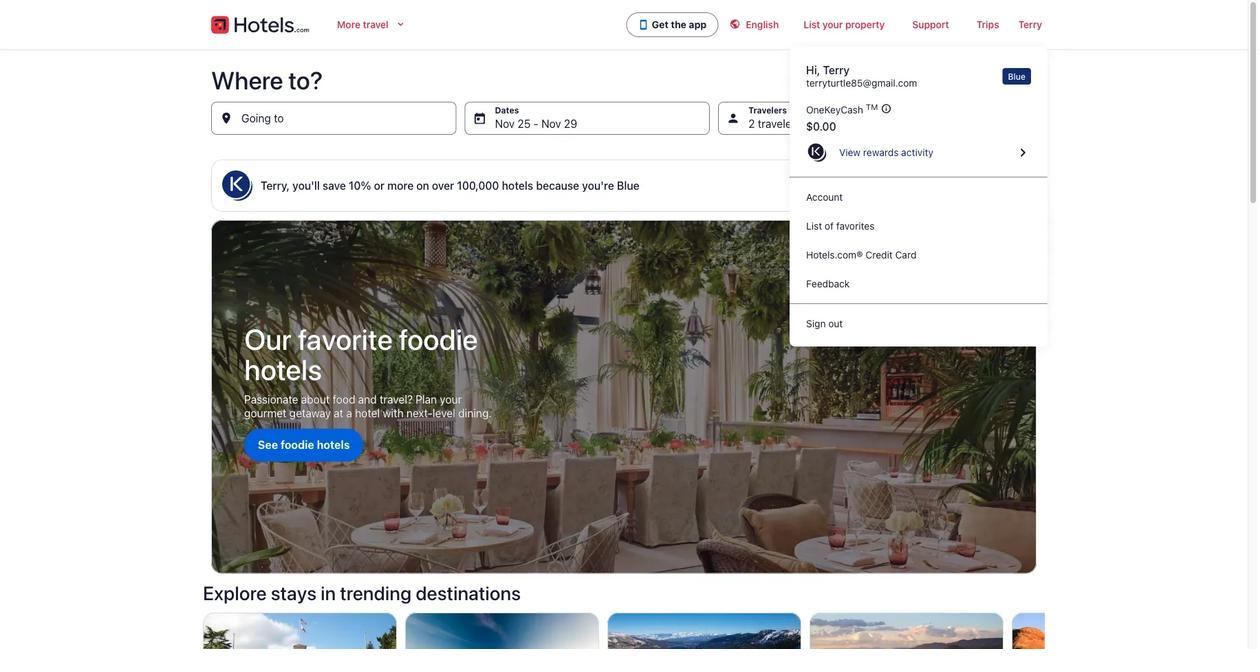 Task type: describe. For each thing, give the bounding box(es) containing it.
list of favorites link
[[790, 212, 1048, 241]]

trips link
[[963, 11, 1013, 39]]

you'll
[[293, 179, 320, 192]]

list of favorites
[[806, 221, 875, 232]]

app
[[689, 19, 707, 30]]

of
[[825, 221, 834, 232]]

download the app button image
[[638, 19, 649, 30]]

account
[[806, 192, 843, 203]]

get the app
[[652, 19, 707, 30]]

because
[[536, 179, 579, 192]]

tm
[[866, 102, 878, 112]]

hotel
[[355, 407, 380, 420]]

list your property link
[[790, 11, 899, 39]]

0 vertical spatial hotels
[[502, 179, 533, 192]]

1 vertical spatial foodie
[[281, 439, 314, 452]]

more travel button
[[326, 11, 417, 39]]

more
[[387, 179, 414, 192]]

-
[[534, 117, 539, 130]]

our favorite foodie hotels passionate about food and travel? plan your gourmet getaway at a hotel with next-level dining.
[[244, 322, 492, 420]]

view
[[839, 147, 861, 158]]

get the app link
[[626, 12, 719, 37]]

hotels logo image
[[211, 14, 310, 36]]

see foodie hotels
[[258, 439, 350, 452]]

support link
[[899, 11, 963, 39]]

one key blue tier image
[[222, 171, 252, 201]]

travel
[[363, 19, 389, 30]]

with
[[383, 407, 404, 420]]

hi,
[[806, 64, 820, 77]]

level
[[433, 407, 455, 420]]

terry, you'll save 10% or more on over 100,000 hotels because you're blue
[[261, 179, 640, 192]]

list for list your property
[[804, 19, 820, 30]]

a
[[346, 407, 352, 420]]

feedback
[[806, 278, 850, 290]]

sign out
[[806, 318, 843, 330]]

2 nov from the left
[[541, 117, 561, 130]]

card
[[895, 249, 917, 261]]

more travel
[[337, 19, 389, 30]]

credit
[[866, 249, 893, 261]]

onekeycash image
[[806, 142, 828, 164]]

in
[[321, 582, 336, 605]]

hotels.com®
[[806, 249, 863, 261]]

get
[[652, 19, 669, 30]]

view rewards activity link
[[806, 142, 1031, 164]]

save
[[323, 179, 346, 192]]

you're
[[582, 179, 614, 192]]

rewards
[[863, 147, 899, 158]]

getaway
[[289, 407, 331, 420]]

passionate
[[244, 393, 298, 406]]

sign out link
[[790, 310, 1048, 338]]

onekeycash
[[806, 104, 863, 116]]

hotels.com® credit card link
[[790, 241, 1048, 270]]

terry button
[[1013, 11, 1048, 39]]

0 vertical spatial blue
[[1008, 72, 1026, 81]]

on
[[416, 179, 429, 192]]

travel?
[[380, 393, 413, 406]]

0 vertical spatial your
[[823, 19, 843, 30]]

activity
[[901, 147, 934, 158]]

favorites
[[836, 221, 875, 232]]

terryturtle85@gmail.com
[[806, 77, 917, 89]]

about
[[301, 393, 330, 406]]



Task type: locate. For each thing, give the bounding box(es) containing it.
1 horizontal spatial foodie
[[399, 322, 478, 356]]

list your property
[[804, 19, 885, 30]]

nov 25 - nov 29 button
[[465, 102, 710, 135]]

blue down the terry "dropdown button"
[[1008, 72, 1026, 81]]

property
[[846, 19, 885, 30]]

0 horizontal spatial nov
[[495, 117, 515, 130]]

next-
[[407, 407, 433, 420]]

foodie up plan
[[399, 322, 478, 356]]

view rewards activity
[[839, 147, 934, 158]]

at
[[334, 407, 343, 420]]

favorite
[[298, 322, 393, 356]]

10%
[[349, 179, 371, 192]]

0 horizontal spatial terry
[[823, 64, 850, 77]]

foodie right see
[[281, 439, 314, 452]]

terry right hi,
[[823, 64, 850, 77]]

hotels
[[502, 179, 533, 192], [244, 352, 322, 386], [317, 439, 350, 452]]

onekeycash tm
[[806, 102, 878, 116]]

$0.00
[[806, 120, 836, 133]]

dining.
[[458, 407, 492, 420]]

blue right you're
[[617, 179, 640, 192]]

stays
[[271, 582, 317, 605]]

terry right trips
[[1019, 19, 1042, 30]]

blue inside our favorite foodie hotels main content
[[617, 179, 640, 192]]

to?
[[289, 65, 323, 94]]

1 vertical spatial hotels
[[244, 352, 322, 386]]

2 vertical spatial hotels
[[317, 439, 350, 452]]

foodie
[[399, 322, 478, 356], [281, 439, 314, 452]]

explore stays in trending destinations
[[203, 582, 521, 605]]

where to?
[[211, 65, 323, 94]]

english button
[[719, 11, 790, 39]]

terry inside the terry "dropdown button"
[[1019, 19, 1042, 30]]

see foodie hotels link
[[244, 429, 364, 462]]

account link
[[790, 183, 1048, 212]]

1 horizontal spatial terry
[[1019, 19, 1042, 30]]

see
[[258, 439, 278, 452]]

terry,
[[261, 179, 290, 192]]

0 horizontal spatial your
[[440, 393, 462, 406]]

feedback link
[[790, 270, 1048, 299]]

hotels down at
[[317, 439, 350, 452]]

0 horizontal spatial blue
[[617, 179, 640, 192]]

plan
[[416, 393, 437, 406]]

list for list of favorites
[[806, 221, 822, 232]]

1 horizontal spatial your
[[823, 19, 843, 30]]

your up level
[[440, 393, 462, 406]]

explore
[[203, 582, 267, 605]]

nov left 25
[[495, 117, 515, 130]]

nov
[[495, 117, 515, 130], [541, 117, 561, 130]]

support
[[912, 19, 949, 30]]

1 nov from the left
[[495, 117, 515, 130]]

nov right -
[[541, 117, 561, 130]]

terry
[[1019, 19, 1042, 30], [823, 64, 850, 77]]

our favorite foodie hotels main content
[[0, 50, 1248, 649]]

terry inside hi, terry terryturtle85@gmail.com
[[823, 64, 850, 77]]

your
[[823, 19, 843, 30], [440, 393, 462, 406]]

1 vertical spatial list
[[806, 221, 822, 232]]

blue
[[1008, 72, 1026, 81], [617, 179, 640, 192]]

english
[[746, 19, 779, 30]]

0 horizontal spatial foodie
[[281, 439, 314, 452]]

hi, terry terryturtle85@gmail.com
[[806, 64, 917, 89]]

hotels up passionate
[[244, 352, 322, 386]]

small image
[[730, 19, 741, 30]]

0 vertical spatial foodie
[[399, 322, 478, 356]]

gourmet
[[244, 407, 287, 420]]

the
[[671, 19, 687, 30]]

and
[[358, 393, 377, 406]]

over
[[432, 179, 454, 192]]

your left property
[[823, 19, 843, 30]]

foodie inside our favorite foodie hotels passionate about food and travel? plan your gourmet getaway at a hotel with next-level dining.
[[399, 322, 478, 356]]

trips
[[977, 19, 999, 30]]

hotels inside our favorite foodie hotels passionate about food and travel? plan your gourmet getaway at a hotel with next-level dining.
[[244, 352, 322, 386]]

where
[[211, 65, 283, 94]]

food
[[333, 393, 355, 406]]

more
[[337, 19, 361, 30]]

hotels.com® credit card
[[806, 249, 917, 261]]

list left 'of' at right
[[806, 221, 822, 232]]

destinations
[[416, 582, 521, 605]]

1 vertical spatial blue
[[617, 179, 640, 192]]

29
[[564, 117, 577, 130]]

or
[[374, 179, 385, 192]]

info_outline image
[[881, 103, 892, 114]]

your inside our favorite foodie hotels passionate about food and travel? plan your gourmet getaway at a hotel with next-level dining.
[[440, 393, 462, 406]]

trending
[[340, 582, 412, 605]]

1 horizontal spatial nov
[[541, 117, 561, 130]]

25
[[518, 117, 531, 130]]

1 vertical spatial terry
[[823, 64, 850, 77]]

directional image
[[1015, 144, 1031, 161]]

dine under a verdant mosaic of plant life in the city. image
[[211, 220, 1037, 574]]

list up hi,
[[804, 19, 820, 30]]

out
[[829, 318, 843, 330]]

nov 25 - nov 29
[[495, 117, 577, 130]]

0 vertical spatial list
[[804, 19, 820, 30]]

100,000
[[457, 179, 499, 192]]

sign
[[806, 318, 826, 330]]

hotels right 100,000
[[502, 179, 533, 192]]

list
[[804, 19, 820, 30], [806, 221, 822, 232]]

1 vertical spatial your
[[440, 393, 462, 406]]

0 vertical spatial terry
[[1019, 19, 1042, 30]]

1 horizontal spatial blue
[[1008, 72, 1026, 81]]

our
[[244, 322, 292, 356]]



Task type: vqa. For each thing, say whether or not it's contained in the screenshot.
PREVIOUS MONTH icon
no



